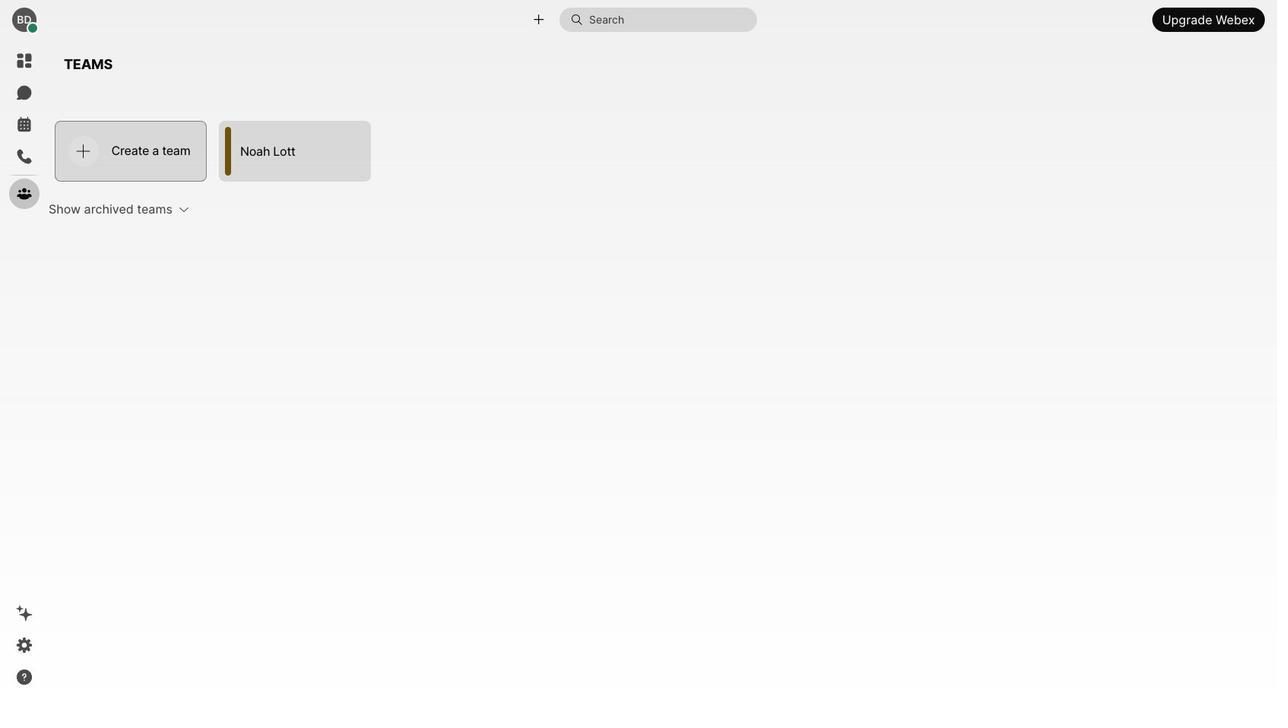 Task type: describe. For each thing, give the bounding box(es) containing it.
webex tab list
[[9, 46, 40, 209]]



Task type: vqa. For each thing, say whether or not it's contained in the screenshot.
Create new team icon
yes



Task type: locate. For each thing, give the bounding box(es) containing it.
navigation
[[0, 40, 49, 707]]

teams list list
[[49, 115, 1253, 188]]

show archived teams image
[[179, 204, 189, 214]]

create new team image
[[76, 144, 90, 158]]



